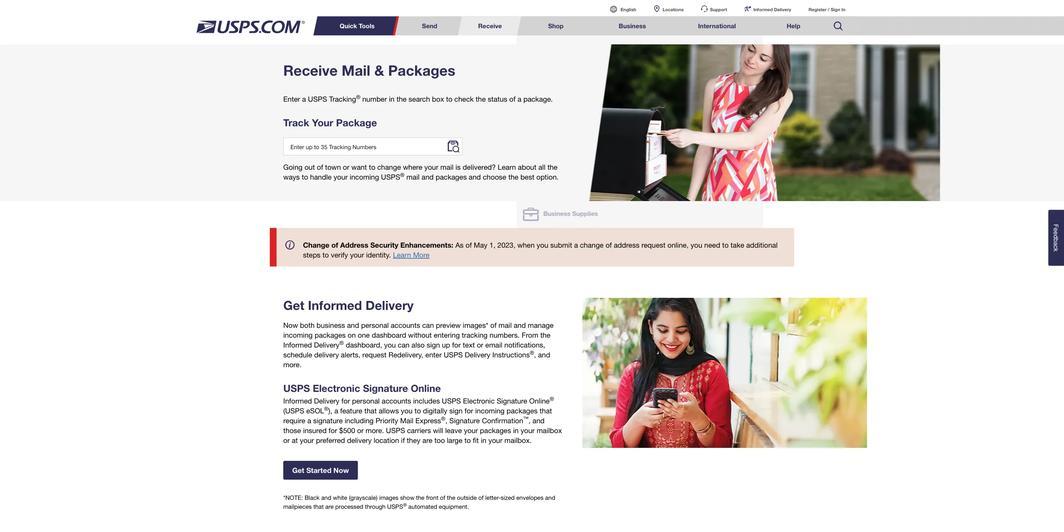 Task type: locate. For each thing, give the bounding box(es) containing it.
1 horizontal spatial request
[[642, 241, 666, 250]]

signature inside 'informed delivery for personal accounts includes usps electronic signature online ® (usps esol ®'
[[497, 397, 528, 406]]

for inside 'informed delivery for personal accounts includes usps electronic signature online ® (usps esol ®'
[[342, 397, 350, 406]]

® left number
[[356, 94, 361, 100]]

delivery up ),
[[314, 397, 340, 406]]

are inside *note: black and white (grayscale) images show the front of the outside of letter-sized envelopes and mailpieces that are processed through usps
[[325, 504, 334, 511]]

now inside 'link'
[[334, 466, 349, 475]]

to right box
[[446, 95, 453, 103]]

1 horizontal spatial are
[[423, 437, 433, 445]]

incoming down the want on the left top of page
[[350, 173, 379, 181]]

a right ),
[[334, 407, 338, 416]]

1 horizontal spatial delivery
[[347, 437, 372, 445]]

usps down up
[[444, 351, 463, 359]]

0 horizontal spatial are
[[325, 504, 334, 511]]

that up mailbox
[[540, 407, 552, 416]]

usps down the enter up to 35 tracking numbers text field
[[381, 173, 400, 181]]

your
[[312, 117, 333, 129]]

e up d
[[1053, 228, 1060, 232]]

1 vertical spatial signature
[[497, 397, 528, 406]]

choose
[[483, 173, 507, 181]]

informed up help link at the right of the page
[[754, 7, 773, 12]]

1 horizontal spatial electronic
[[463, 397, 495, 406]]

of inside enter a usps tracking ® number in the search box to check the status of a package.
[[510, 95, 516, 103]]

delivery inside 'now both business and personal accounts can preview images* of mail and manage incoming packages on one dashboard without entering tracking numbers. from the informed delivery'
[[314, 341, 340, 350]]

mail inside ® mail and packages and choose the best option.
[[407, 173, 420, 181]]

0 vertical spatial in
[[389, 95, 395, 103]]

and down "notifications,"
[[538, 351, 550, 359]]

electronic inside 'informed delivery for personal accounts includes usps electronic signature online ® (usps esol ®'
[[463, 397, 495, 406]]

usps inside 'informed delivery for personal accounts includes usps electronic signature online ® (usps esol ®'
[[442, 397, 461, 406]]

0 vertical spatial personal
[[361, 321, 389, 330]]

® up "signature"
[[324, 406, 329, 412]]

the inside going out of town or want to change where your mail is delivered? learn about all the ways to handle your incoming usps
[[548, 163, 558, 172]]

your up the 'fit'
[[464, 427, 478, 435]]

incoming
[[350, 173, 379, 181], [283, 331, 313, 340], [475, 407, 505, 416]]

change
[[377, 163, 401, 172], [580, 241, 604, 250]]

0 vertical spatial online
[[411, 383, 441, 395]]

0 horizontal spatial electronic
[[313, 383, 360, 395]]

™
[[523, 416, 529, 422]]

usps
[[308, 95, 327, 103], [381, 173, 400, 181], [444, 351, 463, 359], [283, 383, 310, 395], [442, 397, 461, 406], [386, 427, 405, 435], [387, 504, 403, 511]]

request
[[642, 241, 666, 250], [363, 351, 387, 359]]

mail inside going out of town or want to change where your mail is delivered? learn about all the ways to handle your incoming usps
[[441, 163, 454, 172]]

0 horizontal spatial signature
[[363, 383, 408, 395]]

electronic up ® , signature confirmation ™
[[463, 397, 495, 406]]

or inside going out of town or want to change where your mail is delivered? learn about all the ways to handle your incoming usps
[[343, 163, 350, 172]]

receive
[[478, 22, 502, 30], [283, 62, 338, 79]]

1 horizontal spatial learn
[[498, 163, 516, 172]]

0 vertical spatial now
[[283, 321, 298, 330]]

incoming inside the ), a feature that allows you to digitally sign for incoming packages that require a signature including priority mail express
[[475, 407, 505, 416]]

1 horizontal spatial sign
[[450, 407, 463, 416]]

2 horizontal spatial signature
[[497, 397, 528, 406]]

the inside 'now both business and personal accounts can preview images* of mail and manage incoming packages on one dashboard without entering tracking numbers. from the informed delivery'
[[541, 331, 551, 340]]

in right the 'fit'
[[481, 437, 487, 445]]

express
[[416, 417, 441, 425]]

packages
[[388, 62, 456, 79]]

more.
[[283, 361, 302, 369], [366, 427, 384, 435]]

to left the 'fit'
[[465, 437, 471, 445]]

informed delivery link
[[737, 0, 800, 16]]

sign
[[427, 341, 440, 350], [450, 407, 463, 416]]

preferred
[[316, 437, 345, 445]]

quick
[[340, 22, 357, 30]]

sign inside dashboard, you can also sign up for text or email notifications, schedule delivery alerts, request redelivery, enter usps delivery instructions
[[427, 341, 440, 350]]

d
[[1053, 235, 1060, 239]]

that up including
[[365, 407, 377, 416]]

0 vertical spatial learn
[[498, 163, 516, 172]]

or left at
[[283, 437, 290, 445]]

1 horizontal spatial change
[[580, 241, 604, 250]]

® up mailbox
[[550, 396, 554, 403]]

get left started
[[292, 466, 304, 475]]

packages down the 'is' at the top
[[436, 173, 467, 181]]

more. down schedule
[[283, 361, 302, 369]]

up
[[442, 341, 450, 350]]

),
[[329, 407, 332, 416]]

more. inside , and those insured for $500 or more. usps carriers will leave your packages in your mailbox or at your preferred delivery location if they are too large to fit in your mailbox.
[[366, 427, 384, 435]]

, inside , and more.
[[534, 351, 536, 359]]

0 horizontal spatial change
[[377, 163, 401, 172]]

f e e d b a c k button
[[1049, 210, 1065, 266]]

entering
[[434, 331, 460, 340]]

1 horizontal spatial now
[[334, 466, 349, 475]]

can up without
[[422, 321, 434, 330]]

signature up allows
[[363, 383, 408, 395]]

0 vertical spatial delivery
[[314, 351, 339, 359]]

1 horizontal spatial online
[[529, 397, 550, 406]]

1 vertical spatial delivery
[[347, 437, 372, 445]]

get informed delivery
[[283, 298, 414, 313]]

1,
[[490, 241, 496, 250]]

the inside ® mail and packages and choose the best option.
[[509, 173, 519, 181]]

get
[[283, 298, 305, 313], [292, 466, 304, 475]]

personal down the usps electronic signature online
[[352, 397, 380, 406]]

more. up location
[[366, 427, 384, 435]]

where
[[403, 163, 423, 172]]

0 vertical spatial are
[[423, 437, 433, 445]]

schedule
[[283, 351, 312, 359]]

0 horizontal spatial can
[[398, 341, 410, 350]]

your right at
[[300, 437, 314, 445]]

2 horizontal spatial mail
[[499, 321, 512, 330]]

accounts
[[391, 321, 420, 330], [382, 397, 411, 406]]

0 vertical spatial get
[[283, 298, 305, 313]]

and right ™
[[533, 417, 545, 425]]

enter
[[426, 351, 442, 359]]

delivery inside "link"
[[774, 7, 792, 12]]

informed up schedule
[[283, 341, 312, 350]]

and left white
[[321, 495, 331, 502]]

None submit
[[448, 141, 460, 153]]

of right the as
[[466, 241, 472, 250]]

of
[[510, 95, 516, 103], [317, 163, 323, 172], [332, 241, 338, 250], [466, 241, 472, 250], [606, 241, 612, 250], [491, 321, 497, 330], [440, 495, 445, 502], [479, 495, 484, 502]]

1 vertical spatial incoming
[[283, 331, 313, 340]]

, and those insured for $500 or more. usps carriers will leave your packages in your mailbox or at your preferred delivery location if they are too large to fit in your mailbox.
[[283, 417, 562, 445]]

status
[[488, 95, 508, 103]]

0 vertical spatial electronic
[[313, 383, 360, 395]]

a up k
[[1053, 242, 1060, 246]]

0 horizontal spatial mail
[[342, 62, 371, 79]]

, up mailbox.
[[529, 417, 531, 425]]

delivery down $500
[[347, 437, 372, 445]]

(grayscale)
[[349, 495, 378, 502]]

image of usps.com logo. image
[[196, 20, 305, 33]]

to down out
[[302, 173, 308, 181]]

1 e from the top
[[1053, 228, 1060, 232]]

business
[[317, 321, 345, 330]]

can inside dashboard, you can also sign up for text or email notifications, schedule delivery alerts, request redelivery, enter usps delivery instructions
[[398, 341, 410, 350]]

1 vertical spatial in
[[513, 427, 519, 435]]

, and more.
[[283, 351, 550, 369]]

you down dashboard
[[384, 341, 396, 350]]

tools
[[359, 22, 375, 30]]

to inside the ), a feature that allows you to digitally sign for incoming packages that require a signature including priority mail express
[[415, 407, 421, 416]]

0 horizontal spatial sign
[[427, 341, 440, 350]]

0 horizontal spatial more.
[[283, 361, 302, 369]]

that
[[365, 407, 377, 416], [540, 407, 552, 416], [314, 504, 324, 511]]

to left take
[[723, 241, 729, 250]]

delivery down business
[[314, 341, 340, 350]]

usps up if
[[386, 427, 405, 435]]

are
[[423, 437, 433, 445], [325, 504, 334, 511]]

delivery inside , and those insured for $500 or more. usps carriers will leave your packages in your mailbox or at your preferred delivery location if they are too large to fit in your mailbox.
[[347, 437, 372, 445]]

packages
[[436, 173, 467, 181], [315, 331, 346, 340], [507, 407, 538, 416], [480, 427, 511, 435]]

now inside 'now both business and personal accounts can preview images* of mail and manage incoming packages on one dashboard without entering tracking numbers. from the informed delivery'
[[283, 321, 298, 330]]

1 vertical spatial more.
[[366, 427, 384, 435]]

usps up digitally
[[442, 397, 461, 406]]

you
[[537, 241, 549, 250], [691, 241, 703, 250], [384, 341, 396, 350], [401, 407, 413, 416]]

for up feature
[[342, 397, 350, 406]]

1 horizontal spatial ,
[[529, 417, 531, 425]]

0 horizontal spatial ,
[[446, 417, 448, 425]]

personal inside 'now both business and personal accounts can preview images* of mail and manage incoming packages on one dashboard without entering tracking numbers. from the informed delivery'
[[361, 321, 389, 330]]

accounts up without
[[391, 321, 420, 330]]

quick tools link
[[318, 16, 399, 36]]

2 horizontal spatial ,
[[534, 351, 536, 359]]

help link
[[762, 16, 826, 36]]

packages up ™
[[507, 407, 538, 416]]

they
[[407, 437, 421, 445]]

1 vertical spatial personal
[[352, 397, 380, 406]]

1 vertical spatial learn
[[393, 251, 411, 260]]

online up mailbox
[[529, 397, 550, 406]]

1 horizontal spatial receive
[[478, 22, 502, 30]]

signature for online
[[363, 383, 408, 395]]

0 vertical spatial change
[[377, 163, 401, 172]]

mail for preview
[[499, 321, 512, 330]]

0 horizontal spatial request
[[363, 351, 387, 359]]

locations
[[663, 7, 684, 12]]

1 vertical spatial are
[[325, 504, 334, 511]]

from
[[522, 331, 539, 340]]

1 horizontal spatial mail
[[400, 417, 414, 425]]

of up handle
[[317, 163, 323, 172]]

going
[[283, 163, 303, 172]]

change left where
[[377, 163, 401, 172]]

0 horizontal spatial incoming
[[283, 331, 313, 340]]

0 horizontal spatial online
[[411, 383, 441, 395]]

delivery up help
[[774, 7, 792, 12]]

for up ® , signature confirmation ™
[[465, 407, 473, 416]]

2 horizontal spatial incoming
[[475, 407, 505, 416]]

are left too
[[423, 437, 433, 445]]

you right allows
[[401, 407, 413, 416]]

usps inside dashboard, you can also sign up for text or email notifications, schedule delivery alerts, request redelivery, enter usps delivery instructions
[[444, 351, 463, 359]]

a woman on her smartphone smiling. image
[[583, 298, 867, 449]]

usps inside *note: black and white (grayscale) images show the front of the outside of letter-sized envelopes and mailpieces that are processed through usps
[[387, 504, 403, 511]]

1 vertical spatial request
[[363, 351, 387, 359]]

receive mail & packages
[[283, 62, 456, 79]]

signature up leave
[[450, 417, 480, 425]]

may
[[474, 241, 488, 250]]

1 vertical spatial sign
[[450, 407, 463, 416]]

0 vertical spatial more.
[[283, 361, 302, 369]]

® up alerts,
[[340, 340, 344, 346]]

front
[[426, 495, 439, 502]]

your inside as of may 1, 2023, when you submit a change of address request online, you need to take additional steps to verify your identity.
[[350, 251, 364, 260]]

® inside enter a usps tracking ® number in the search box to check the status of a package.
[[356, 94, 361, 100]]

1 vertical spatial electronic
[[463, 397, 495, 406]]

a right submit
[[574, 241, 578, 250]]

request down dashboard,
[[363, 351, 387, 359]]

now left both
[[283, 321, 298, 330]]

2 horizontal spatial in
[[513, 427, 519, 435]]

2 vertical spatial mail
[[499, 321, 512, 330]]

0 vertical spatial accounts
[[391, 321, 420, 330]]

2 vertical spatial in
[[481, 437, 487, 445]]

usps down images
[[387, 504, 403, 511]]

1 horizontal spatial mail
[[441, 163, 454, 172]]

menu bar containing quick tools
[[318, 16, 856, 36]]

usps electronic signature online
[[283, 383, 441, 395]]

now right started
[[334, 466, 349, 475]]

instructions
[[493, 351, 530, 359]]

® , signature confirmation ™
[[441, 416, 529, 425]]

your down address
[[350, 251, 364, 260]]

1 vertical spatial change
[[580, 241, 604, 250]]

change right submit
[[580, 241, 604, 250]]

1 vertical spatial mail
[[400, 417, 414, 425]]

1 horizontal spatial signature
[[450, 417, 480, 425]]

locations link
[[646, 0, 692, 16]]

0 vertical spatial request
[[642, 241, 666, 250]]

started
[[306, 466, 332, 475]]

mail
[[342, 62, 371, 79], [400, 417, 414, 425]]

to
[[446, 95, 453, 103], [369, 163, 375, 172], [302, 173, 308, 181], [723, 241, 729, 250], [323, 251, 329, 260], [415, 407, 421, 416], [465, 437, 471, 445]]

that down black
[[314, 504, 324, 511]]

usps up (usps
[[283, 383, 310, 395]]

for right up
[[452, 341, 461, 350]]

to down includes
[[415, 407, 421, 416]]

0 horizontal spatial learn
[[393, 251, 411, 260]]

receive inside 'menu bar'
[[478, 22, 502, 30]]

package.
[[524, 95, 553, 103]]

, up leave
[[446, 417, 448, 425]]

are inside , and those insured for $500 or more. usps carriers will leave your packages in your mailbox or at your preferred delivery location if they are too large to fit in your mailbox.
[[423, 437, 433, 445]]

1 vertical spatial can
[[398, 341, 410, 350]]

can up 'redelivery,'
[[398, 341, 410, 350]]

0 horizontal spatial in
[[389, 95, 395, 103]]

shop
[[548, 22, 564, 30]]

1 vertical spatial now
[[334, 466, 349, 475]]

best
[[521, 173, 535, 181]]

signature inside ® , signature confirmation ™
[[450, 417, 480, 425]]

1 horizontal spatial can
[[422, 321, 434, 330]]

online up includes
[[411, 383, 441, 395]]

learn
[[498, 163, 516, 172], [393, 251, 411, 260]]

0 vertical spatial incoming
[[350, 173, 379, 181]]

0 horizontal spatial delivery
[[314, 351, 339, 359]]

number
[[363, 95, 387, 103]]

for inside the ), a feature that allows you to digitally sign for incoming packages that require a signature including priority mail express
[[465, 407, 473, 416]]

0 horizontal spatial that
[[314, 504, 324, 511]]

change inside going out of town or want to change where your mail is delivered? learn about all the ways to handle your incoming usps
[[377, 163, 401, 172]]

, inside , and those insured for $500 or more. usps carriers will leave your packages in your mailbox or at your preferred delivery location if they are too large to fit in your mailbox.
[[529, 417, 531, 425]]

0 horizontal spatial mail
[[407, 173, 420, 181]]

informed inside "link"
[[754, 7, 773, 12]]

1 horizontal spatial in
[[481, 437, 487, 445]]

mail for change
[[441, 163, 454, 172]]

/
[[828, 7, 830, 12]]

0 vertical spatial mail
[[342, 62, 371, 79]]

incoming down both
[[283, 331, 313, 340]]

get inside 'link'
[[292, 466, 304, 475]]

additional
[[747, 241, 778, 250]]

black
[[305, 495, 320, 502]]

of inside going out of town or want to change where your mail is delivered? learn about all the ways to handle your incoming usps
[[317, 163, 323, 172]]

personal up one
[[361, 321, 389, 330]]

0 vertical spatial can
[[422, 321, 434, 330]]

delivery left alerts,
[[314, 351, 339, 359]]

0 vertical spatial receive
[[478, 22, 502, 30]]

*note: black and white (grayscale) images show the front of the outside of letter-sized envelopes and mailpieces that are processed through usps
[[283, 495, 556, 511]]

2 vertical spatial signature
[[450, 417, 480, 425]]

personal inside 'informed delivery for personal accounts includes usps electronic signature online ® (usps esol ®'
[[352, 397, 380, 406]]

usps up your
[[308, 95, 327, 103]]

0 vertical spatial signature
[[363, 383, 408, 395]]

packages down business
[[315, 331, 346, 340]]

delivery up dashboard
[[366, 298, 414, 313]]

1 horizontal spatial more.
[[366, 427, 384, 435]]

menu bar
[[318, 16, 856, 36]]

® mail and packages and choose the best option.
[[400, 172, 559, 181]]

dashboard, you can also sign up for text or email notifications, schedule delivery alerts, request redelivery, enter usps delivery instructions
[[283, 341, 546, 359]]

0 horizontal spatial now
[[283, 321, 298, 330]]

confirmation
[[482, 417, 523, 425]]

mail inside 'now both business and personal accounts can preview images* of mail and manage incoming packages on one dashboard without entering tracking numbers. from the informed delivery'
[[499, 321, 512, 330]]

the left best
[[509, 173, 519, 181]]

k
[[1053, 249, 1060, 252]]

® down digitally
[[441, 416, 446, 422]]

help
[[787, 22, 801, 30]]

1 vertical spatial receive
[[283, 62, 338, 79]]

® inside ® automated equipment.
[[403, 503, 407, 508]]

informed up (usps
[[283, 397, 312, 406]]

2 e from the top
[[1053, 232, 1060, 235]]

email
[[486, 341, 503, 350]]

verify
[[331, 251, 348, 260]]

mailpieces
[[283, 504, 312, 511]]

accounts up allows
[[382, 397, 411, 406]]

1 vertical spatial accounts
[[382, 397, 411, 406]]

the up equipment.
[[447, 495, 456, 502]]

0 vertical spatial sign
[[427, 341, 440, 350]]

a inside as of may 1, 2023, when you submit a change of address request online, you need to take additional steps to verify your identity.
[[574, 241, 578, 250]]

mail left the 'is' at the top
[[441, 163, 454, 172]]

2 vertical spatial incoming
[[475, 407, 505, 416]]

personal
[[361, 321, 389, 330], [352, 397, 380, 406]]

in
[[389, 95, 395, 103], [513, 427, 519, 435], [481, 437, 487, 445]]

1 vertical spatial get
[[292, 466, 304, 475]]

0 horizontal spatial receive
[[283, 62, 338, 79]]

and down delivered?
[[469, 173, 481, 181]]

equipment.
[[439, 504, 469, 511]]

quick tools
[[340, 22, 375, 30]]

or left the want on the left top of page
[[343, 163, 350, 172]]

package
[[336, 117, 377, 129]]

can
[[422, 321, 434, 330], [398, 341, 410, 350]]

1 vertical spatial mail
[[407, 173, 420, 181]]

submit
[[551, 241, 572, 250]]

send
[[422, 22, 437, 30]]

1 vertical spatial online
[[529, 397, 550, 406]]

mail up numbers.
[[499, 321, 512, 330]]

are down white
[[325, 504, 334, 511]]

0 vertical spatial mail
[[441, 163, 454, 172]]

that inside *note: black and white (grayscale) images show the front of the outside of letter-sized envelopes and mailpieces that are processed through usps
[[314, 504, 324, 511]]

c
[[1053, 246, 1060, 249]]

request left online,
[[642, 241, 666, 250]]

1 horizontal spatial incoming
[[350, 173, 379, 181]]

for inside dashboard, you can also sign up for text or email notifications, schedule delivery alerts, request redelivery, enter usps delivery instructions
[[452, 341, 461, 350]]

the right the all
[[548, 163, 558, 172]]



Task type: vqa. For each thing, say whether or not it's contained in the screenshot.
oz,
no



Task type: describe. For each thing, give the bounding box(es) containing it.
and inside , and those insured for $500 or more. usps carriers will leave your packages in your mailbox or at your preferred delivery location if they are too large to fit in your mailbox.
[[533, 417, 545, 425]]

includes
[[413, 397, 440, 406]]

mailbox.
[[505, 437, 532, 445]]

of left address
[[606, 241, 612, 250]]

get for get started now
[[292, 466, 304, 475]]

through
[[365, 504, 386, 511]]

images
[[379, 495, 399, 502]]

sign
[[831, 7, 841, 12]]

going out of town or want to change where your mail is delivered? learn about all the ways to handle your incoming usps
[[283, 163, 558, 181]]

change of address security enhancements:
[[303, 241, 454, 250]]

get started now link
[[283, 462, 358, 480]]

send link
[[400, 16, 459, 36]]

those
[[283, 427, 301, 435]]

english
[[621, 7, 637, 12]]

usps inside going out of town or want to change where your mail is delivered? learn about all the ways to handle your incoming usps
[[381, 173, 400, 181]]

incoming inside going out of town or want to change where your mail is delivered? learn about all the ways to handle your incoming usps
[[350, 173, 379, 181]]

take
[[731, 241, 745, 250]]

you inside the ), a feature that allows you to digitally sign for incoming packages that require a signature including priority mail express
[[401, 407, 413, 416]]

to inside , and those insured for $500 or more. usps carriers will leave your packages in your mailbox or at your preferred delivery location if they are too large to fit in your mailbox.
[[465, 437, 471, 445]]

is
[[456, 163, 461, 172]]

too
[[435, 437, 445, 445]]

fit
[[473, 437, 479, 445]]

including
[[345, 417, 374, 425]]

accounts inside 'informed delivery for personal accounts includes usps electronic signature online ® (usps esol ®'
[[382, 397, 411, 406]]

a left package.
[[518, 95, 522, 103]]

and right envelopes
[[545, 495, 556, 502]]

white
[[333, 495, 347, 502]]

delivery inside dashboard, you can also sign up for text or email notifications, schedule delivery alerts, request redelivery, enter usps delivery instructions
[[465, 351, 491, 359]]

mailbox
[[537, 427, 562, 435]]

informed up business
[[308, 298, 362, 313]]

mail inside the ), a feature that allows you to digitally sign for incoming packages that require a signature including priority mail express
[[400, 417, 414, 425]]

you inside dashboard, you can also sign up for text or email notifications, schedule delivery alerts, request redelivery, enter usps delivery instructions
[[384, 341, 396, 350]]

2023,
[[498, 241, 516, 250]]

receive link
[[461, 16, 520, 36]]

without
[[408, 331, 432, 340]]

option.
[[537, 173, 559, 181]]

informed inside 'informed delivery for personal accounts includes usps electronic signature online ® (usps esol ®'
[[283, 397, 312, 406]]

outside
[[457, 495, 477, 502]]

to inside enter a usps tracking ® number in the search box to check the status of a package.
[[446, 95, 453, 103]]

international
[[698, 22, 736, 30]]

your right the 'fit'
[[489, 437, 503, 445]]

box
[[432, 95, 444, 103]]

register / sign in link
[[801, 3, 854, 16]]

of left letter- on the bottom
[[479, 495, 484, 502]]

a up insured on the bottom
[[307, 417, 311, 425]]

signature for confirmation
[[450, 417, 480, 425]]

at
[[292, 437, 298, 445]]

, inside ® , signature confirmation ™
[[446, 417, 448, 425]]

, for , and more.
[[534, 351, 536, 359]]

business
[[619, 22, 646, 30]]

now both business and personal accounts can preview images* of mail and manage incoming packages on one dashboard without entering tracking numbers. from the informed delivery
[[283, 321, 554, 350]]

and up the 'from'
[[514, 321, 526, 330]]

identity.
[[366, 251, 391, 260]]

or down including
[[357, 427, 364, 435]]

need
[[705, 241, 721, 250]]

informed inside 'now both business and personal accounts can preview images* of mail and manage incoming packages on one dashboard without entering tracking numbers. from the informed delivery'
[[283, 341, 312, 350]]

sign inside the ), a feature that allows you to digitally sign for incoming packages that require a signature including priority mail express
[[450, 407, 463, 416]]

esol
[[306, 407, 324, 416]]

of inside 'now both business and personal accounts can preview images* of mail and manage incoming packages on one dashboard without entering tracking numbers. from the informed delivery'
[[491, 321, 497, 330]]

request inside as of may 1, 2023, when you submit a change of address request online, you need to take additional steps to verify your identity.
[[642, 241, 666, 250]]

ways
[[283, 173, 300, 181]]

® inside ® , signature confirmation ™
[[441, 416, 446, 422]]

® inside ® mail and packages and choose the best option.
[[400, 172, 405, 178]]

get for get informed delivery
[[283, 298, 305, 313]]

&
[[375, 62, 384, 79]]

shop link
[[521, 16, 591, 36]]

also
[[412, 341, 425, 350]]

packages inside 'now both business and personal accounts can preview images* of mail and manage incoming packages on one dashboard without entering tracking numbers. from the informed delivery'
[[315, 331, 346, 340]]

change inside as of may 1, 2023, when you submit a change of address request online, you need to take additional steps to verify your identity.
[[580, 241, 604, 250]]

address
[[340, 241, 369, 250]]

to right the want on the left top of page
[[369, 163, 375, 172]]

location
[[374, 437, 399, 445]]

f
[[1053, 224, 1060, 228]]

$500
[[339, 427, 355, 435]]

processed
[[335, 504, 363, 511]]

packages inside , and those insured for $500 or more. usps carriers will leave your packages in your mailbox or at your preferred delivery location if they are too large to fit in your mailbox.
[[480, 427, 511, 435]]

insured
[[303, 427, 327, 435]]

you right when
[[537, 241, 549, 250]]

delivery inside dashboard, you can also sign up for text or email notifications, schedule delivery alerts, request redelivery, enter usps delivery instructions
[[314, 351, 339, 359]]

priority
[[376, 417, 398, 425]]

receive for receive mail & packages
[[283, 62, 338, 79]]

to left verify
[[323, 251, 329, 260]]

steps
[[303, 251, 321, 260]]

the right check
[[476, 95, 486, 103]]

dashboard,
[[346, 341, 382, 350]]

enter
[[283, 95, 300, 103]]

more. inside , and more.
[[283, 361, 302, 369]]

manage
[[528, 321, 554, 330]]

about
[[518, 163, 537, 172]]

your down ™
[[521, 427, 535, 435]]

your right where
[[425, 163, 439, 172]]

receive for receive
[[478, 22, 502, 30]]

or inside dashboard, you can also sign up for text or email notifications, schedule delivery alerts, request redelivery, enter usps delivery instructions
[[477, 341, 484, 350]]

and up on
[[347, 321, 359, 330]]

if
[[401, 437, 405, 445]]

informed delivery
[[754, 7, 792, 12]]

packages inside the ), a feature that allows you to digitally sign for incoming packages that require a signature including priority mail express
[[507, 407, 538, 416]]

will
[[433, 427, 443, 435]]

packages inside ® mail and packages and choose the best option.
[[436, 173, 467, 181]]

enter a usps tracking ® number in the search box to check the status of a package.
[[283, 94, 553, 103]]

check
[[455, 95, 474, 103]]

as
[[456, 241, 464, 250]]

can inside 'now both business and personal accounts can preview images* of mail and manage incoming packages on one dashboard without entering tracking numbers. from the informed delivery'
[[422, 321, 434, 330]]

in inside enter a usps tracking ® number in the search box to check the status of a package.
[[389, 95, 395, 103]]

(usps
[[283, 407, 304, 416]]

signature
[[313, 417, 343, 425]]

one
[[358, 331, 370, 340]]

of right front
[[440, 495, 445, 502]]

® down "notifications,"
[[530, 350, 534, 356]]

a inside button
[[1053, 242, 1060, 246]]

in
[[842, 7, 846, 12]]

search
[[409, 95, 430, 103]]

handle
[[310, 173, 332, 181]]

tracking
[[329, 95, 356, 103]]

and down where
[[422, 173, 434, 181]]

business link
[[592, 16, 673, 36]]

Enter up to 35 Tracking Numbers text field
[[291, 138, 439, 156]]

get started now
[[292, 466, 349, 475]]

town
[[325, 163, 341, 172]]

person retrieving mail from package mailbox. image
[[589, 44, 941, 201]]

and inside , and more.
[[538, 351, 550, 359]]

incoming inside 'now both business and personal accounts can preview images* of mail and manage incoming packages on one dashboard without entering tracking numbers. from the informed delivery'
[[283, 331, 313, 340]]

dashboard
[[372, 331, 406, 340]]

english link
[[603, 0, 645, 16]]

a right 'enter'
[[302, 95, 306, 103]]

alerts,
[[341, 351, 361, 359]]

track your package
[[283, 117, 377, 129]]

want
[[352, 163, 367, 172]]

digitally
[[423, 407, 448, 416]]

leave
[[445, 427, 462, 435]]

the left search
[[397, 95, 407, 103]]

usps inside , and those insured for $500 or more. usps carriers will leave your packages in your mailbox or at your preferred delivery location if they are too large to fit in your mailbox.
[[386, 427, 405, 435]]

request inside dashboard, you can also sign up for text or email notifications, schedule delivery alerts, request redelivery, enter usps delivery instructions
[[363, 351, 387, 359]]

when
[[518, 241, 535, 250]]

for inside , and those insured for $500 or more. usps carriers will leave your packages in your mailbox or at your preferred delivery location if they are too large to fit in your mailbox.
[[329, 427, 337, 435]]

online inside 'informed delivery for personal accounts includes usps electronic signature online ® (usps esol ®'
[[529, 397, 550, 406]]

your down town
[[334, 173, 348, 181]]

2 horizontal spatial that
[[540, 407, 552, 416]]

you left need
[[691, 241, 703, 250]]

images*
[[463, 321, 489, 330]]

usps inside enter a usps tracking ® number in the search box to check the status of a package.
[[308, 95, 327, 103]]

delivery inside 'informed delivery for personal accounts includes usps electronic signature online ® (usps esol ®'
[[314, 397, 340, 406]]

learn inside going out of town or want to change where your mail is delivered? learn about all the ways to handle your incoming usps
[[498, 163, 516, 172]]

the up 'automated'
[[416, 495, 425, 502]]

carriers
[[407, 427, 431, 435]]

accounts inside 'now both business and personal accounts can preview images* of mail and manage incoming packages on one dashboard without entering tracking numbers. from the informed delivery'
[[391, 321, 420, 330]]

, for , and those insured for $500 or more. usps carriers will leave your packages in your mailbox or at your preferred delivery location if they are too large to fit in your mailbox.
[[529, 417, 531, 425]]

of up verify
[[332, 241, 338, 250]]

1 horizontal spatial that
[[365, 407, 377, 416]]

notifications,
[[505, 341, 546, 350]]

security
[[371, 241, 399, 250]]



